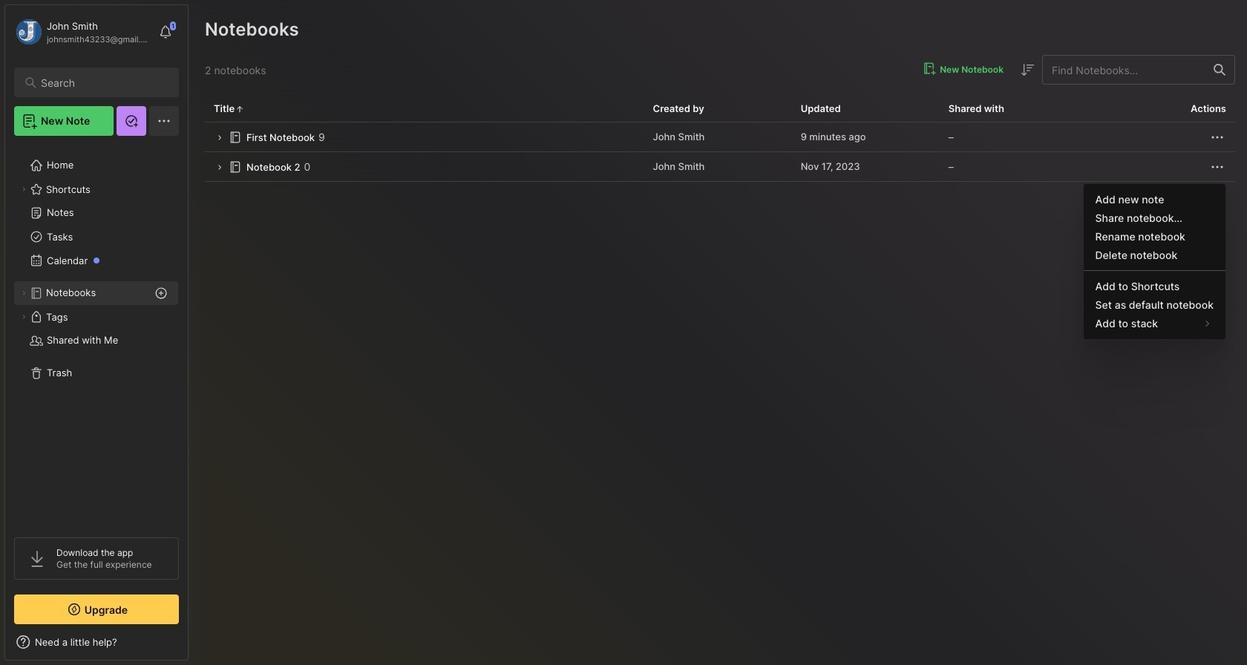 Task type: locate. For each thing, give the bounding box(es) containing it.
2 row from the top
[[205, 152, 1236, 182]]

More actions field
[[1209, 128, 1227, 146], [1209, 158, 1227, 176]]

1 more actions field from the top
[[1209, 128, 1227, 146]]

row group
[[205, 123, 1236, 182]]

arrow image
[[214, 132, 225, 144]]

arrow image
[[214, 162, 225, 173]]

main element
[[0, 0, 193, 665]]

more actions image
[[1209, 158, 1227, 176]]

more actions field up more actions icon
[[1209, 128, 1227, 146]]

None search field
[[41, 74, 166, 91]]

1 vertical spatial more actions field
[[1209, 158, 1227, 176]]

more actions image
[[1209, 128, 1227, 146]]

tree
[[5, 145, 188, 524]]

Search text field
[[41, 76, 166, 90]]

Add to stack field
[[1084, 314, 1226, 333]]

2 more actions field from the top
[[1209, 158, 1227, 176]]

dropdown list menu
[[1084, 190, 1226, 333]]

1 row from the top
[[205, 123, 1236, 152]]

0 vertical spatial more actions field
[[1209, 128, 1227, 146]]

row
[[205, 123, 1236, 152], [205, 152, 1236, 182]]

more actions field down more actions image
[[1209, 158, 1227, 176]]

tree inside main element
[[5, 145, 188, 524]]



Task type: vqa. For each thing, say whether or not it's contained in the screenshot.
The Note Window element
no



Task type: describe. For each thing, give the bounding box(es) containing it.
more actions field for 1st "row" from the bottom
[[1209, 158, 1227, 176]]

sort options image
[[1019, 61, 1037, 79]]

click to collapse image
[[188, 638, 199, 656]]

Account field
[[14, 17, 152, 47]]

Find Notebooks… text field
[[1043, 58, 1205, 82]]

none search field inside main element
[[41, 74, 166, 91]]

WHAT'S NEW field
[[5, 631, 188, 654]]

expand tags image
[[19, 313, 28, 322]]

expand notebooks image
[[19, 289, 28, 298]]

Sort field
[[1019, 61, 1037, 79]]

more actions field for second "row" from the bottom
[[1209, 128, 1227, 146]]



